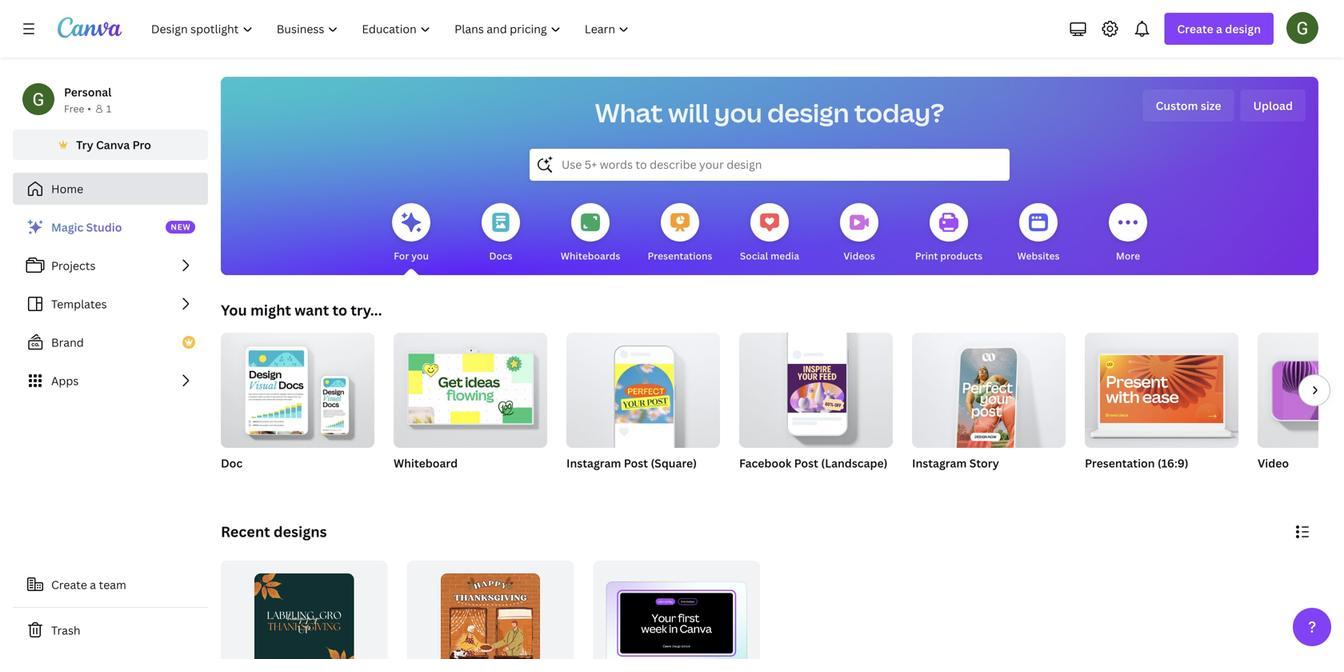 Task type: describe. For each thing, give the bounding box(es) containing it.
post for facebook
[[794, 456, 819, 471]]

studio
[[86, 220, 122, 235]]

what
[[595, 95, 663, 130]]

will
[[668, 95, 709, 130]]

brand
[[51, 335, 84, 350]]

facebook
[[739, 456, 792, 471]]

doc
[[221, 456, 243, 471]]

gary orlando image
[[1287, 12, 1319, 44]]

a for design
[[1216, 21, 1223, 36]]

design inside dropdown button
[[1225, 21, 1261, 36]]

upload
[[1254, 98, 1293, 113]]

facebook post (landscape) group
[[739, 327, 893, 491]]

presentations
[[648, 249, 713, 262]]

try canva pro button
[[13, 130, 208, 160]]

group for whiteboard
[[394, 327, 547, 448]]

whiteboards
[[561, 249, 620, 262]]

story
[[970, 456, 999, 471]]

more button
[[1109, 192, 1148, 275]]

projects
[[51, 258, 96, 273]]

print products button
[[915, 192, 983, 275]]

create a team button
[[13, 569, 208, 601]]

social media
[[740, 249, 800, 262]]

(landscape)
[[821, 456, 888, 471]]

websites
[[1018, 249, 1060, 262]]

canva
[[96, 137, 130, 152]]

personal
[[64, 84, 112, 100]]

recent
[[221, 522, 270, 542]]

(square)
[[651, 456, 697, 471]]

magic studio
[[51, 220, 122, 235]]

presentation (16:9)
[[1085, 456, 1189, 471]]

1
[[106, 102, 111, 115]]

facebook post (landscape)
[[739, 456, 888, 471]]

templates link
[[13, 288, 208, 320]]

home
[[51, 181, 83, 196]]

you might want to try...
[[221, 301, 382, 320]]

(16:9)
[[1158, 456, 1189, 471]]

presentations button
[[648, 192, 713, 275]]

whiteboard group
[[394, 327, 547, 491]]

videos button
[[840, 192, 879, 275]]

docs
[[489, 249, 513, 262]]

video group
[[1258, 333, 1344, 491]]

today?
[[855, 95, 945, 130]]

free
[[64, 102, 84, 115]]

instagram story
[[912, 456, 999, 471]]

to
[[332, 301, 347, 320]]

try...
[[351, 301, 382, 320]]

video
[[1258, 456, 1289, 471]]

1 vertical spatial design
[[768, 95, 849, 130]]

apps
[[51, 373, 79, 389]]

group for doc
[[221, 327, 375, 448]]

apps link
[[13, 365, 208, 397]]

presentation (16:9) group
[[1085, 327, 1239, 491]]

instagram story group
[[912, 327, 1066, 491]]

new
[[171, 222, 191, 232]]

create a team
[[51, 577, 126, 593]]

media
[[771, 249, 800, 262]]

for you
[[394, 249, 429, 262]]

products
[[941, 249, 983, 262]]

group for instagram post (square)
[[567, 327, 720, 448]]

for
[[394, 249, 409, 262]]



Task type: locate. For each thing, give the bounding box(es) containing it.
create for create a design
[[1178, 21, 1214, 36]]

None search field
[[530, 149, 1010, 181]]

you inside button
[[412, 249, 429, 262]]

size
[[1201, 98, 1222, 113]]

create a design button
[[1165, 13, 1274, 45]]

want
[[295, 301, 329, 320]]

presentation
[[1085, 456, 1155, 471]]

more
[[1116, 249, 1141, 262]]

post inside the instagram post (square) group
[[624, 456, 648, 471]]

1 horizontal spatial design
[[1225, 21, 1261, 36]]

a
[[1216, 21, 1223, 36], [90, 577, 96, 593]]

whiteboard
[[394, 456, 458, 471]]

post inside facebook post (landscape) group
[[794, 456, 819, 471]]

create a design
[[1178, 21, 1261, 36]]

0 vertical spatial a
[[1216, 21, 1223, 36]]

create inside 'button'
[[51, 577, 87, 593]]

what will you design today?
[[595, 95, 945, 130]]

upload button
[[1241, 90, 1306, 122]]

team
[[99, 577, 126, 593]]

1 horizontal spatial you
[[715, 95, 762, 130]]

design
[[1225, 21, 1261, 36], [768, 95, 849, 130]]

custom size
[[1156, 98, 1222, 113]]

free •
[[64, 102, 91, 115]]

might
[[251, 301, 291, 320]]

trash
[[51, 623, 81, 638]]

whiteboards button
[[561, 192, 620, 275]]

brand link
[[13, 327, 208, 359]]

1 horizontal spatial a
[[1216, 21, 1223, 36]]

1 instagram from the left
[[567, 456, 621, 471]]

0 vertical spatial design
[[1225, 21, 1261, 36]]

instagram left story at the right of the page
[[912, 456, 967, 471]]

for you button
[[392, 192, 431, 275]]

group for instagram story
[[912, 327, 1066, 458]]

a for team
[[90, 577, 96, 593]]

instagram left (square)
[[567, 456, 621, 471]]

trash link
[[13, 615, 208, 647]]

projects link
[[13, 250, 208, 282]]

Search search field
[[562, 150, 978, 180]]

designs
[[274, 522, 327, 542]]

0 vertical spatial you
[[715, 95, 762, 130]]

0 vertical spatial create
[[1178, 21, 1214, 36]]

design left gary orlando icon
[[1225, 21, 1261, 36]]

you right for
[[412, 249, 429, 262]]

social
[[740, 249, 768, 262]]

post right facebook
[[794, 456, 819, 471]]

0 horizontal spatial instagram
[[567, 456, 621, 471]]

magic
[[51, 220, 83, 235]]

home link
[[13, 173, 208, 205]]

post left (square)
[[624, 456, 648, 471]]

print products
[[915, 249, 983, 262]]

templates
[[51, 297, 107, 312]]

instagram post (square) group
[[567, 327, 720, 491]]

0 horizontal spatial design
[[768, 95, 849, 130]]

doc group
[[221, 327, 375, 491]]

docs button
[[482, 192, 520, 275]]

custom
[[1156, 98, 1198, 113]]

a inside 'button'
[[90, 577, 96, 593]]

a up size
[[1216, 21, 1223, 36]]

1 vertical spatial a
[[90, 577, 96, 593]]

custom size button
[[1143, 90, 1234, 122]]

•
[[87, 102, 91, 115]]

top level navigation element
[[141, 13, 643, 45]]

0 horizontal spatial a
[[90, 577, 96, 593]]

post
[[624, 456, 648, 471], [794, 456, 819, 471]]

you right will
[[715, 95, 762, 130]]

websites button
[[1018, 192, 1060, 275]]

print
[[915, 249, 938, 262]]

0 horizontal spatial create
[[51, 577, 87, 593]]

a inside dropdown button
[[1216, 21, 1223, 36]]

group for presentation (16:9)
[[1085, 327, 1239, 448]]

1 vertical spatial you
[[412, 249, 429, 262]]

create inside dropdown button
[[1178, 21, 1214, 36]]

videos
[[844, 249, 875, 262]]

post for instagram
[[624, 456, 648, 471]]

2 instagram from the left
[[912, 456, 967, 471]]

pro
[[132, 137, 151, 152]]

try
[[76, 137, 93, 152]]

2 post from the left
[[794, 456, 819, 471]]

instagram
[[567, 456, 621, 471], [912, 456, 967, 471]]

you
[[715, 95, 762, 130], [412, 249, 429, 262]]

design up search search box
[[768, 95, 849, 130]]

list
[[13, 211, 208, 397]]

instagram for instagram story
[[912, 456, 967, 471]]

instagram post (square)
[[567, 456, 697, 471]]

you
[[221, 301, 247, 320]]

create
[[1178, 21, 1214, 36], [51, 577, 87, 593]]

1 horizontal spatial post
[[794, 456, 819, 471]]

group for video
[[1258, 333, 1344, 448]]

list containing magic studio
[[13, 211, 208, 397]]

0 horizontal spatial you
[[412, 249, 429, 262]]

1 post from the left
[[624, 456, 648, 471]]

a left team
[[90, 577, 96, 593]]

try canva pro
[[76, 137, 151, 152]]

0 horizontal spatial post
[[624, 456, 648, 471]]

1 horizontal spatial instagram
[[912, 456, 967, 471]]

create left team
[[51, 577, 87, 593]]

social media button
[[740, 192, 800, 275]]

recent designs
[[221, 522, 327, 542]]

create for create a team
[[51, 577, 87, 593]]

create up custom size dropdown button
[[1178, 21, 1214, 36]]

group
[[221, 327, 375, 448], [394, 327, 547, 448], [567, 327, 720, 448], [739, 327, 893, 448], [912, 327, 1066, 458], [1085, 327, 1239, 448], [1258, 333, 1344, 448]]

1 horizontal spatial create
[[1178, 21, 1214, 36]]

1 vertical spatial create
[[51, 577, 87, 593]]

instagram for instagram post (square)
[[567, 456, 621, 471]]



Task type: vqa. For each thing, say whether or not it's contained in the screenshot.
The Will on the top of page
yes



